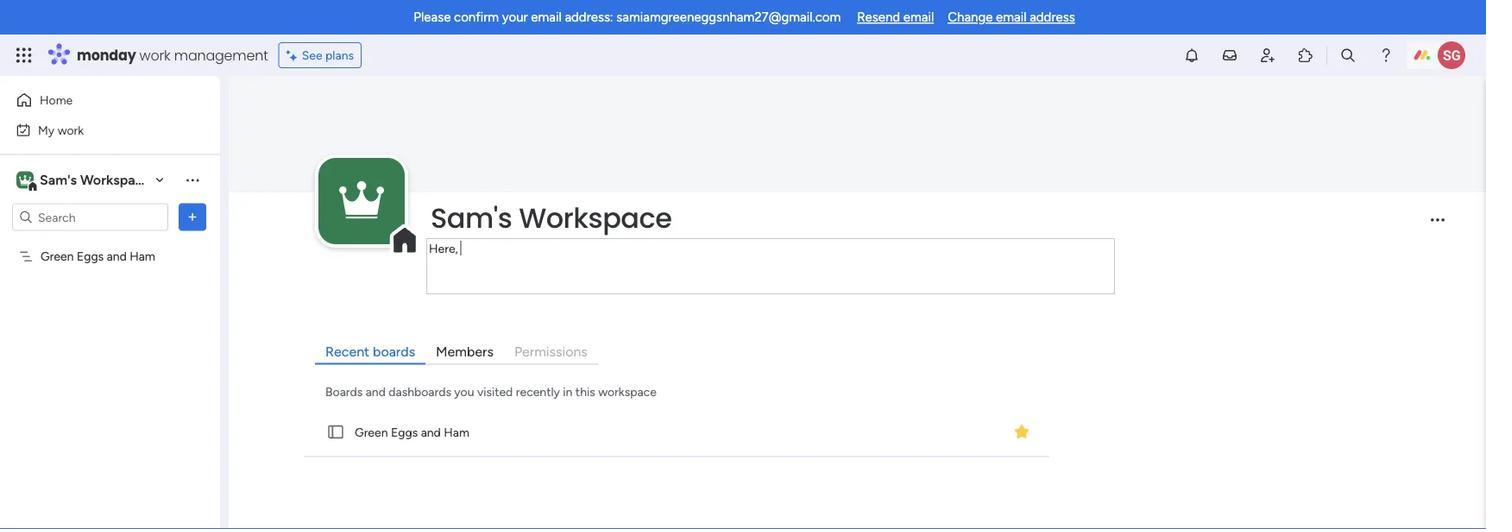 Task type: locate. For each thing, give the bounding box(es) containing it.
this
[[576, 385, 596, 399]]

work for monday
[[139, 45, 171, 65]]

0 vertical spatial ham
[[130, 249, 155, 264]]

1 vertical spatial sam's
[[431, 199, 512, 237]]

green eggs and ham down dashboards
[[355, 425, 470, 439]]

Sam's Workspace field
[[427, 199, 1417, 237]]

my
[[38, 123, 55, 137]]

notifications image
[[1184, 47, 1201, 64]]

boards
[[326, 385, 363, 399]]

green eggs and ham down search in workspace field at the left of page
[[41, 249, 155, 264]]

monday work management
[[77, 45, 268, 65]]

sam green image
[[1438, 41, 1466, 69]]

1 horizontal spatial green
[[355, 425, 388, 439]]

1 vertical spatial workspace
[[519, 199, 672, 237]]

0 horizontal spatial workspace
[[80, 172, 150, 188]]

and
[[107, 249, 127, 264], [366, 385, 386, 399], [421, 425, 441, 439]]

1 horizontal spatial email
[[904, 9, 934, 25]]

workspace
[[80, 172, 150, 188], [519, 199, 672, 237]]

0 horizontal spatial work
[[58, 123, 84, 137]]

1 email from the left
[[531, 9, 562, 25]]

0 vertical spatial and
[[107, 249, 127, 264]]

1 horizontal spatial sam's
[[431, 199, 512, 237]]

0 horizontal spatial eggs
[[77, 249, 104, 264]]

see plans button
[[279, 42, 362, 68]]

green eggs and ham inside green eggs and ham list box
[[41, 249, 155, 264]]

email right change
[[996, 9, 1027, 25]]

0 vertical spatial work
[[139, 45, 171, 65]]

ham down search in workspace field at the left of page
[[130, 249, 155, 264]]

workspace image
[[319, 158, 405, 244], [339, 167, 384, 235], [16, 171, 34, 190]]

visited
[[477, 385, 513, 399]]

inbox image
[[1222, 47, 1239, 64]]

1 vertical spatial green
[[355, 425, 388, 439]]

1 horizontal spatial ham
[[444, 425, 470, 439]]

please confirm your email address: samiamgreeneggsnham27@gmail.com
[[414, 9, 841, 25]]

0 vertical spatial green eggs and ham
[[41, 249, 155, 264]]

2 horizontal spatial email
[[996, 9, 1027, 25]]

1 vertical spatial green eggs and ham
[[355, 425, 470, 439]]

sam's workspace
[[40, 172, 150, 188], [431, 199, 672, 237]]

work
[[139, 45, 171, 65], [58, 123, 84, 137]]

email right your
[[531, 9, 562, 25]]

here, button
[[426, 237, 1116, 300]]

green down search in workspace field at the left of page
[[41, 249, 74, 264]]

0 horizontal spatial sam's workspace
[[40, 172, 150, 188]]

and down dashboards
[[421, 425, 441, 439]]

eggs down dashboards
[[391, 425, 418, 439]]

1 horizontal spatial green eggs and ham
[[355, 425, 470, 439]]

green eggs and ham inside the green eggs and ham link
[[355, 425, 470, 439]]

0 vertical spatial sam's
[[40, 172, 77, 188]]

green eggs and ham
[[41, 249, 155, 264], [355, 425, 470, 439]]

option
[[0, 241, 220, 244]]

email
[[531, 9, 562, 25], [904, 9, 934, 25], [996, 9, 1027, 25]]

and right boards on the left bottom
[[366, 385, 386, 399]]

sam's inside workspace selection element
[[40, 172, 77, 188]]

work inside button
[[58, 123, 84, 137]]

my work
[[38, 123, 84, 137]]

and down search in workspace field at the left of page
[[107, 249, 127, 264]]

green right public board icon
[[355, 425, 388, 439]]

workspace image
[[19, 171, 31, 190]]

1 vertical spatial eggs
[[391, 425, 418, 439]]

confirm
[[454, 9, 499, 25]]

green eggs and ham list box
[[0, 238, 220, 504]]

select product image
[[16, 47, 33, 64]]

1 vertical spatial work
[[58, 123, 84, 137]]

plans
[[326, 48, 354, 63]]

0 horizontal spatial green eggs and ham
[[41, 249, 155, 264]]

resend email
[[858, 9, 934, 25]]

1 horizontal spatial eggs
[[391, 425, 418, 439]]

remove from favorites image
[[1014, 423, 1031, 440]]

search everything image
[[1340, 47, 1357, 64]]

green eggs and ham link
[[300, 408, 1054, 457]]

1 vertical spatial and
[[366, 385, 386, 399]]

green
[[41, 249, 74, 264], [355, 425, 388, 439]]

0 horizontal spatial email
[[531, 9, 562, 25]]

2 email from the left
[[904, 9, 934, 25]]

your
[[502, 9, 528, 25]]

see
[[302, 48, 323, 63]]

recent
[[326, 344, 370, 360]]

and inside list box
[[107, 249, 127, 264]]

Search in workspace field
[[36, 207, 144, 227]]

ham
[[130, 249, 155, 264], [444, 425, 470, 439]]

0 vertical spatial sam's workspace
[[40, 172, 150, 188]]

0 horizontal spatial ham
[[130, 249, 155, 264]]

0 vertical spatial green
[[41, 249, 74, 264]]

1 vertical spatial sam's workspace
[[431, 199, 672, 237]]

1 horizontal spatial workspace
[[519, 199, 672, 237]]

1 horizontal spatial work
[[139, 45, 171, 65]]

boards and dashboards you visited recently in this workspace
[[326, 385, 657, 399]]

change email address link
[[948, 9, 1075, 25]]

0 vertical spatial workspace
[[80, 172, 150, 188]]

green inside green eggs and ham list box
[[41, 249, 74, 264]]

3 email from the left
[[996, 9, 1027, 25]]

0 horizontal spatial and
[[107, 249, 127, 264]]

help image
[[1378, 47, 1395, 64]]

options image
[[184, 209, 201, 226]]

ham down you
[[444, 425, 470, 439]]

1 horizontal spatial sam's workspace
[[431, 199, 672, 237]]

Here, text field
[[427, 238, 1116, 294]]

eggs down search in workspace field at the left of page
[[77, 249, 104, 264]]

eggs
[[77, 249, 104, 264], [391, 425, 418, 439]]

0 horizontal spatial sam's
[[40, 172, 77, 188]]

0 vertical spatial eggs
[[77, 249, 104, 264]]

2 vertical spatial and
[[421, 425, 441, 439]]

0 horizontal spatial green
[[41, 249, 74, 264]]

1 horizontal spatial and
[[366, 385, 386, 399]]

sam's workspace inside workspace selection element
[[40, 172, 150, 188]]

work right my
[[58, 123, 84, 137]]

email right resend
[[904, 9, 934, 25]]

sam's
[[40, 172, 77, 188], [431, 199, 512, 237]]

work right monday
[[139, 45, 171, 65]]



Task type: vqa. For each thing, say whether or not it's contained in the screenshot.
Work within button
yes



Task type: describe. For each thing, give the bounding box(es) containing it.
dashboards
[[389, 385, 451, 399]]

v2 ellipsis image
[[1432, 219, 1445, 233]]

permissions
[[515, 344, 588, 360]]

home button
[[10, 86, 186, 114]]

public board image
[[326, 423, 345, 442]]

invite members image
[[1260, 47, 1277, 64]]

samiamgreeneggsnham27@gmail.com
[[617, 9, 841, 25]]

email for resend email
[[904, 9, 934, 25]]

my work button
[[10, 116, 186, 144]]

2 horizontal spatial and
[[421, 425, 441, 439]]

members
[[436, 344, 494, 360]]

please
[[414, 9, 451, 25]]

workspace image inside button
[[16, 171, 34, 190]]

workspace inside button
[[80, 172, 150, 188]]

workspace
[[598, 385, 657, 399]]

resend
[[858, 9, 901, 25]]

see plans
[[302, 48, 354, 63]]

ham inside list box
[[130, 249, 155, 264]]

work for my
[[58, 123, 84, 137]]

recent boards
[[326, 344, 415, 360]]

recently
[[516, 385, 560, 399]]

workspace selection element
[[16, 170, 152, 192]]

1 vertical spatial ham
[[444, 425, 470, 439]]

sam's workspace button
[[12, 165, 172, 195]]

address:
[[565, 9, 614, 25]]

monday
[[77, 45, 136, 65]]

resend email link
[[858, 9, 934, 25]]

home
[[40, 93, 73, 107]]

change
[[948, 9, 993, 25]]

you
[[454, 385, 474, 399]]

boards
[[373, 344, 415, 360]]

address
[[1030, 9, 1075, 25]]

email for change email address
[[996, 9, 1027, 25]]

workspace options image
[[184, 171, 201, 188]]

eggs inside list box
[[77, 249, 104, 264]]

change email address
[[948, 9, 1075, 25]]

apps image
[[1298, 47, 1315, 64]]

in
[[563, 385, 573, 399]]

management
[[174, 45, 268, 65]]



